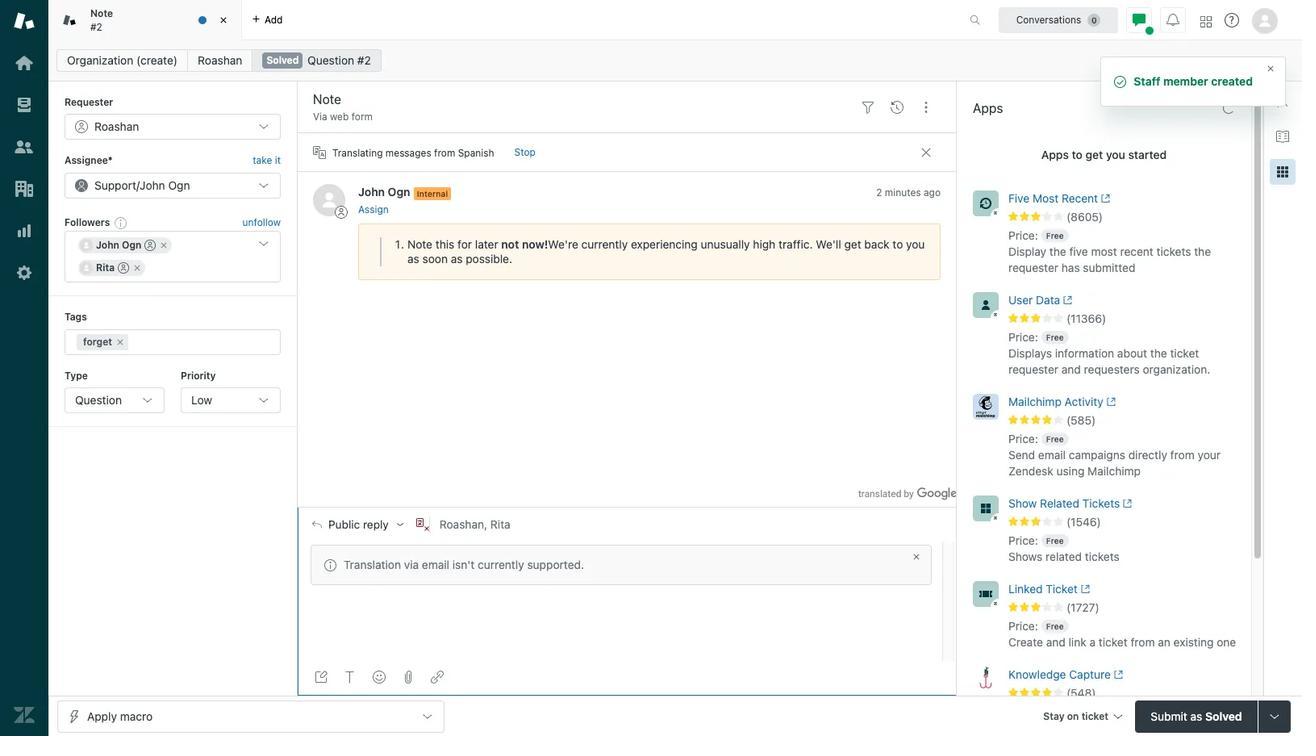 Task type: vqa. For each thing, say whether or not it's contained in the screenshot.
the assignee
no



Task type: locate. For each thing, give the bounding box(es) containing it.
solved
[[267, 54, 299, 66], [1206, 709, 1243, 723]]

roashan down close image
[[198, 53, 243, 67]]

#2 up form
[[358, 53, 371, 67]]

apps for apps to get you started
[[1042, 148, 1069, 161]]

mailchimp down displays
[[1009, 395, 1062, 408]]

free for email
[[1047, 434, 1064, 444]]

0 vertical spatial apps
[[974, 101, 1004, 115]]

1 vertical spatial and
[[1047, 635, 1066, 649]]

5 price: from the top
[[1009, 619, 1039, 633]]

0 vertical spatial rita
[[96, 262, 115, 274]]

support
[[94, 178, 136, 192]]

(opens in a new tab) image inside linked ticket link
[[1078, 585, 1091, 594]]

0 horizontal spatial john
[[96, 239, 119, 251]]

ogn for john ogn internal assign
[[388, 185, 411, 199]]

roashan inside the requester element
[[94, 120, 139, 134]]

ticket up organization.
[[1171, 346, 1200, 360]]

(opens in a new tab) image inside 'mailchimp activity' link
[[1104, 397, 1116, 407]]

ogn inside assignee* element
[[168, 178, 190, 192]]

mailchimp down the campaigns
[[1088, 464, 1141, 478]]

tickets right recent
[[1157, 245, 1192, 258]]

1 vertical spatial mailchimp
[[1088, 464, 1141, 478]]

3 free from the top
[[1047, 434, 1064, 444]]

tickets inside price: free shows related tickets
[[1086, 550, 1120, 563]]

1 horizontal spatial note
[[408, 237, 433, 251]]

requester
[[1009, 261, 1059, 274], [1009, 362, 1059, 376]]

close image
[[216, 12, 232, 28]]

get inside 'we're currently experiencing unusually high traffic. we'll get back to you as soon as possible.'
[[845, 237, 862, 251]]

0 horizontal spatial get
[[845, 237, 862, 251]]

(opens in a new tab) image up 4 stars. 585 reviews. element
[[1104, 397, 1116, 407]]

0 vertical spatial you
[[1107, 148, 1126, 161]]

#2 inside secondary element
[[358, 53, 371, 67]]

requester down displays
[[1009, 362, 1059, 376]]

price: up displays
[[1009, 330, 1039, 344]]

get help image
[[1225, 13, 1240, 27]]

question for question
[[75, 393, 122, 407]]

get up recent
[[1086, 148, 1104, 161]]

1 vertical spatial (opens in a new tab) image
[[1104, 397, 1116, 407]]

(opens in a new tab) image up (1727)
[[1078, 585, 1091, 594]]

john inside assignee* element
[[140, 178, 165, 192]]

email right via
[[422, 558, 450, 572]]

main element
[[0, 0, 48, 736]]

roashan down requester
[[94, 120, 139, 134]]

0 vertical spatial remove image
[[159, 241, 169, 250]]

close image inside translation via email isn't currently supported. alert
[[912, 552, 922, 562]]

2 horizontal spatial from
[[1171, 448, 1195, 462]]

1 vertical spatial #2
[[358, 53, 371, 67]]

1 horizontal spatial the
[[1151, 346, 1168, 360]]

get
[[1086, 148, 1104, 161], [845, 237, 862, 251]]

2 minutes ago text field
[[877, 187, 941, 199]]

the up has
[[1050, 245, 1067, 258]]

1 horizontal spatial to
[[1072, 148, 1083, 161]]

price: for displays
[[1009, 330, 1039, 344]]

unusually
[[701, 237, 750, 251]]

1 requester from the top
[[1009, 261, 1059, 274]]

5 free from the top
[[1047, 622, 1064, 631]]

draft mode image
[[315, 671, 328, 684]]

you left started
[[1107, 148, 1126, 161]]

4 free from the top
[[1047, 536, 1064, 546]]

0 vertical spatial roashan
[[198, 53, 243, 67]]

0 vertical spatial requester
[[1009, 261, 1059, 274]]

price: for shows
[[1009, 534, 1039, 547]]

you right 'back'
[[907, 237, 925, 251]]

five
[[1009, 191, 1030, 205]]

admin image
[[14, 262, 35, 283]]

1 horizontal spatial mailchimp
[[1088, 464, 1141, 478]]

free up 'related'
[[1047, 536, 1064, 546]]

remove image right john ogn
[[159, 241, 169, 250]]

1 free from the top
[[1047, 231, 1064, 241]]

1 vertical spatial requester
[[1009, 362, 1059, 376]]

free inside price: free shows related tickets
[[1047, 536, 1064, 546]]

linked ticket link
[[1009, 581, 1213, 601]]

0 horizontal spatial roashan
[[94, 120, 139, 134]]

2 horizontal spatial john
[[358, 185, 385, 199]]

(opens in a new tab) image up (11366)
[[1061, 296, 1073, 305]]

1 horizontal spatial from
[[1131, 635, 1156, 649]]

(opens in a new tab) image for user data
[[1061, 296, 1073, 305]]

free inside price: free display the five most recent tickets the requester has submitted
[[1047, 231, 1064, 241]]

question up web at the left top of the page
[[308, 53, 354, 67]]

2 vertical spatial ticket
[[1082, 710, 1109, 722]]

3 stars. 8605 reviews. element
[[1009, 210, 1242, 224]]

currently right isn't
[[478, 558, 524, 572]]

from left "an"
[[1131, 635, 1156, 649]]

rita inside 'option'
[[96, 262, 115, 274]]

(opens in a new tab) image up 3 stars. 1546 reviews. element
[[1121, 499, 1133, 509]]

translation via email isn't currently supported. alert
[[311, 545, 932, 585]]

0 horizontal spatial ogn
[[122, 239, 142, 251]]

john up assign
[[358, 185, 385, 199]]

1 vertical spatial rita
[[491, 518, 511, 531]]

0 horizontal spatial rita
[[96, 262, 115, 274]]

organization (create) button
[[57, 49, 188, 72]]

0 vertical spatial tickets
[[1157, 245, 1192, 258]]

requester inside the price: free displays information about the ticket requester and requesters organization.
[[1009, 362, 1059, 376]]

question inside popup button
[[75, 393, 122, 407]]

the
[[1050, 245, 1067, 258], [1195, 245, 1212, 258], [1151, 346, 1168, 360]]

solved left displays possible ticket submission types icon
[[1206, 709, 1243, 723]]

to right 'back'
[[893, 237, 904, 251]]

price: up send
[[1009, 432, 1039, 446]]

3 price: from the top
[[1009, 432, 1039, 446]]

1 horizontal spatial roashan
[[198, 53, 243, 67]]

3 stars. 1546 reviews. element
[[1009, 515, 1242, 529]]

(opens in a new tab) image for five most recent
[[1099, 194, 1111, 204]]

(opens in a new tab) image for show related tickets
[[1121, 499, 1133, 509]]

0 horizontal spatial #2
[[90, 21, 102, 33]]

linked ticket image
[[974, 581, 999, 607]]

0 horizontal spatial question
[[75, 393, 122, 407]]

(585)
[[1067, 413, 1096, 427]]

supported.
[[528, 558, 584, 572]]

0 horizontal spatial user is an agent image
[[118, 262, 129, 274]]

free inside the price: free displays information about the ticket requester and requesters organization.
[[1047, 333, 1064, 342]]

1 vertical spatial you
[[907, 237, 925, 251]]

(8605)
[[1067, 210, 1104, 224]]

(opens in a new tab) image inside user data link
[[1061, 296, 1073, 305]]

user data image
[[974, 292, 999, 318]]

(opens in a new tab) image up 4 stars. 548 reviews. element
[[1112, 670, 1124, 680]]

1 horizontal spatial #2
[[358, 53, 371, 67]]

tab
[[48, 0, 242, 40]]

translation via email isn't currently supported.
[[344, 558, 584, 572]]

question
[[308, 53, 354, 67], [75, 393, 122, 407]]

directly
[[1129, 448, 1168, 462]]

3 stars. 1727 reviews. element
[[1009, 601, 1242, 615]]

john inside option
[[96, 239, 119, 251]]

to
[[1072, 148, 1083, 161], [893, 237, 904, 251]]

note inside tabs tab list
[[90, 7, 113, 19]]

free inside price: free create and link a ticket from an existing one
[[1047, 622, 1064, 631]]

1 vertical spatial user is an agent image
[[118, 262, 129, 274]]

isn't
[[453, 558, 475, 572]]

0 vertical spatial and
[[1062, 362, 1082, 376]]

0 vertical spatial (opens in a new tab) image
[[1099, 194, 1111, 204]]

staff member created
[[1134, 74, 1254, 88]]

1 horizontal spatial rita
[[491, 518, 511, 531]]

apps up five most recent
[[1042, 148, 1069, 161]]

free inside the "price: free send email campaigns directly from your zendesk using mailchimp"
[[1047, 434, 1064, 444]]

0 horizontal spatial the
[[1050, 245, 1067, 258]]

0 horizontal spatial note
[[90, 7, 113, 19]]

(opens in a new tab) image inside knowledge capture link
[[1112, 670, 1124, 680]]

an
[[1159, 635, 1171, 649]]

2 price: from the top
[[1009, 330, 1039, 344]]

rita right ritagame@gmail.com image
[[96, 262, 115, 274]]

ogn
[[168, 178, 190, 192], [388, 185, 411, 199], [122, 239, 142, 251]]

john for john ogn
[[96, 239, 119, 251]]

0 vertical spatial #2
[[90, 21, 102, 33]]

ogn up assign
[[388, 185, 411, 199]]

linked ticket
[[1009, 582, 1078, 596]]

user data
[[1009, 293, 1061, 307]]

translating
[[333, 147, 383, 159]]

2 free from the top
[[1047, 333, 1064, 342]]

(opens in a new tab) image inside show related tickets link
[[1121, 499, 1133, 509]]

0 horizontal spatial to
[[893, 237, 904, 251]]

add attachment image
[[402, 671, 415, 684]]

and down information
[[1062, 362, 1082, 376]]

price: inside the "price: free send email campaigns directly from your zendesk using mailchimp"
[[1009, 432, 1039, 446]]

now!
[[522, 237, 548, 251]]

price: inside price: free shows related tickets
[[1009, 534, 1039, 547]]

roashan inside secondary element
[[198, 53, 243, 67]]

linked
[[1009, 582, 1043, 596]]

price: up display in the right of the page
[[1009, 228, 1039, 242]]

1 horizontal spatial get
[[1086, 148, 1104, 161]]

ogn inside the john ogn internal assign
[[388, 185, 411, 199]]

ticket for the
[[1171, 346, 1200, 360]]

(opens in a new tab) image for mailchimp activity
[[1104, 397, 1116, 407]]

roashan, rita button
[[429, 517, 957, 533]]

later
[[475, 237, 499, 251]]

price: up shows
[[1009, 534, 1039, 547]]

price: free create and link a ticket from an existing one
[[1009, 619, 1237, 649]]

via web form
[[313, 111, 373, 123]]

1 horizontal spatial remove image
[[159, 241, 169, 250]]

john ogn internal assign
[[358, 185, 448, 215]]

tarashultz49@gmail.com image
[[80, 239, 93, 252]]

about
[[1118, 346, 1148, 360]]

and left "link"
[[1047, 635, 1066, 649]]

free for the
[[1047, 231, 1064, 241]]

remove image
[[132, 263, 142, 273]]

1 vertical spatial question
[[75, 393, 122, 407]]

tabs tab list
[[48, 0, 953, 40]]

add
[[265, 13, 283, 25]]

0 horizontal spatial close image
[[912, 552, 922, 562]]

note up soon at the left
[[408, 237, 433, 251]]

1 horizontal spatial ogn
[[168, 178, 190, 192]]

1 horizontal spatial user is an agent image
[[145, 240, 156, 251]]

free for related
[[1047, 536, 1064, 546]]

0 horizontal spatial tickets
[[1086, 550, 1120, 563]]

1 vertical spatial ticket
[[1099, 635, 1128, 649]]

ogn up remove icon
[[122, 239, 142, 251]]

4 price: from the top
[[1009, 534, 1039, 547]]

add link (cmd k) image
[[431, 671, 444, 684]]

note
[[90, 7, 113, 19], [408, 237, 433, 251]]

0 vertical spatial get
[[1086, 148, 1104, 161]]

display
[[1009, 245, 1047, 258]]

0 horizontal spatial apps
[[974, 101, 1004, 115]]

customer context image
[[1277, 94, 1290, 107]]

(548)
[[1067, 686, 1097, 700]]

capture
[[1070, 668, 1112, 681]]

#2 for question #2
[[358, 53, 371, 67]]

solved down add on the top
[[267, 54, 299, 66]]

ticket inside the price: free displays information about the ticket requester and requesters organization.
[[1171, 346, 1200, 360]]

1 vertical spatial from
[[1171, 448, 1195, 462]]

#2 inside "note #2"
[[90, 21, 102, 33]]

you
[[1107, 148, 1126, 161], [907, 237, 925, 251]]

user is an agent image inside john ogn option
[[145, 240, 156, 251]]

most
[[1033, 191, 1059, 205]]

ticket right on
[[1082, 710, 1109, 722]]

shows
[[1009, 550, 1043, 563]]

organization (create)
[[67, 53, 178, 67]]

1 vertical spatial to
[[893, 237, 904, 251]]

ticket right a
[[1099, 635, 1128, 649]]

(opens in a new tab) image
[[1099, 194, 1111, 204], [1104, 397, 1116, 407]]

as left soon at the left
[[408, 252, 420, 265]]

to inside 'we're currently experiencing unusually high traffic. we'll get back to you as soon as possible.'
[[893, 237, 904, 251]]

public reply
[[329, 518, 389, 531]]

currently right we're
[[582, 237, 628, 251]]

organization
[[67, 53, 133, 67]]

1 vertical spatial apps
[[1042, 148, 1069, 161]]

1 vertical spatial get
[[845, 237, 862, 251]]

as down for
[[451, 252, 463, 265]]

question for question #2
[[308, 53, 354, 67]]

1 horizontal spatial close image
[[1267, 63, 1276, 73]]

email
[[1039, 448, 1066, 462], [422, 558, 450, 572]]

2 requester from the top
[[1009, 362, 1059, 376]]

0 vertical spatial mailchimp
[[1009, 395, 1062, 408]]

the inside the price: free displays information about the ticket requester and requesters organization.
[[1151, 346, 1168, 360]]

price: inside the price: free displays information about the ticket requester and requesters organization.
[[1009, 330, 1039, 344]]

1 horizontal spatial email
[[1039, 448, 1066, 462]]

started
[[1129, 148, 1167, 161]]

close image
[[1267, 63, 1276, 73], [912, 552, 922, 562]]

roashan,
[[440, 518, 488, 531]]

close image inside "staff member created" status
[[1267, 63, 1276, 73]]

free up display in the right of the page
[[1047, 231, 1064, 241]]

the right recent
[[1195, 245, 1212, 258]]

(opens in a new tab) image
[[1061, 296, 1073, 305], [1121, 499, 1133, 509], [1078, 585, 1091, 594], [1112, 670, 1124, 680]]

staff member created status
[[1101, 57, 1287, 107]]

mailchimp activity image
[[974, 394, 999, 420]]

(create)
[[136, 53, 178, 67]]

(opens in a new tab) image up (8605)
[[1099, 194, 1111, 204]]

high
[[753, 237, 776, 251]]

note up organization
[[90, 7, 113, 19]]

1 horizontal spatial question
[[308, 53, 354, 67]]

1 horizontal spatial john
[[140, 178, 165, 192]]

2 horizontal spatial as
[[1191, 709, 1203, 723]]

apps right ticket actions icon
[[974, 101, 1004, 115]]

free for and
[[1047, 622, 1064, 631]]

as right submit
[[1191, 709, 1203, 723]]

1 vertical spatial roashan
[[94, 120, 139, 134]]

the up organization.
[[1151, 346, 1168, 360]]

user is an agent image for john ogn
[[145, 240, 156, 251]]

tickets up linked ticket link
[[1086, 550, 1120, 563]]

for
[[458, 237, 472, 251]]

2 horizontal spatial ogn
[[388, 185, 411, 199]]

1 vertical spatial currently
[[478, 558, 524, 572]]

from left your
[[1171, 448, 1195, 462]]

1 horizontal spatial tickets
[[1157, 245, 1192, 258]]

note for this
[[408, 237, 433, 251]]

1 horizontal spatial apps
[[1042, 148, 1069, 161]]

price: inside price: free display the five most recent tickets the requester has submitted
[[1009, 228, 1039, 242]]

(opens in a new tab) image for linked ticket
[[1078, 585, 1091, 594]]

2
[[877, 187, 883, 199]]

translating messages from spanish
[[333, 147, 495, 159]]

ago
[[924, 187, 941, 199]]

email up using
[[1039, 448, 1066, 462]]

(11366)
[[1067, 312, 1107, 325]]

ticket inside price: free create and link a ticket from an existing one
[[1099, 635, 1128, 649]]

question down type
[[75, 393, 122, 407]]

1 horizontal spatial you
[[1107, 148, 1126, 161]]

price:
[[1009, 228, 1039, 242], [1009, 330, 1039, 344], [1009, 432, 1039, 446], [1009, 534, 1039, 547], [1009, 619, 1039, 633]]

john ogn option
[[78, 237, 172, 254]]

user is an agent image left remove icon
[[118, 262, 129, 274]]

#2 up organization
[[90, 21, 102, 33]]

user is an agent image
[[145, 240, 156, 251], [118, 262, 129, 274]]

created
[[1212, 74, 1254, 88]]

1 vertical spatial solved
[[1206, 709, 1243, 723]]

assign button
[[358, 202, 389, 217]]

via
[[313, 111, 327, 123]]

on
[[1068, 710, 1080, 722]]

0 vertical spatial close image
[[1267, 63, 1276, 73]]

from left spanish on the top left of page
[[434, 147, 456, 159]]

0 vertical spatial from
[[434, 147, 456, 159]]

one
[[1218, 635, 1237, 649]]

rita right "roashan,"
[[491, 518, 511, 531]]

views image
[[14, 94, 35, 115]]

price: free display the five most recent tickets the requester has submitted
[[1009, 228, 1212, 274]]

low button
[[181, 387, 281, 413]]

0 vertical spatial note
[[90, 7, 113, 19]]

apps for apps
[[974, 101, 1004, 115]]

note for #2
[[90, 7, 113, 19]]

0 horizontal spatial mailchimp
[[1009, 395, 1062, 408]]

john inside the john ogn internal assign
[[358, 185, 385, 199]]

0 vertical spatial email
[[1039, 448, 1066, 462]]

requesters
[[1085, 362, 1140, 376]]

existing
[[1174, 635, 1214, 649]]

ogn inside option
[[122, 239, 142, 251]]

requester down display in the right of the page
[[1009, 261, 1059, 274]]

1 horizontal spatial currently
[[582, 237, 628, 251]]

tab containing note
[[48, 0, 242, 40]]

1 vertical spatial tickets
[[1086, 550, 1120, 563]]

1 vertical spatial close image
[[912, 552, 922, 562]]

2 vertical spatial from
[[1131, 635, 1156, 649]]

roashan link
[[187, 49, 253, 72]]

assign
[[358, 203, 389, 215]]

take
[[253, 154, 272, 167]]

user is an agent image right john ogn
[[145, 240, 156, 251]]

2 minutes ago
[[877, 187, 941, 199]]

free up using
[[1047, 434, 1064, 444]]

events image
[[891, 101, 904, 114]]

0 horizontal spatial remove image
[[115, 337, 125, 347]]

0 vertical spatial user is an agent image
[[145, 240, 156, 251]]

0 horizontal spatial solved
[[267, 54, 299, 66]]

price: free shows related tickets
[[1009, 534, 1120, 563]]

close image for translation via email isn't currently supported. alert at the bottom
[[912, 552, 922, 562]]

0 horizontal spatial currently
[[478, 558, 524, 572]]

price: up 'create'
[[1009, 619, 1039, 633]]

0 vertical spatial ticket
[[1171, 346, 1200, 360]]

link
[[1069, 635, 1087, 649]]

remove image
[[159, 241, 169, 250], [115, 337, 125, 347]]

remove image right the forget
[[115, 337, 125, 347]]

0 vertical spatial question
[[308, 53, 354, 67]]

1 vertical spatial email
[[422, 558, 450, 572]]

1 vertical spatial note
[[408, 237, 433, 251]]

get left 'back'
[[845, 237, 862, 251]]

it
[[275, 154, 281, 167]]

to up recent
[[1072, 148, 1083, 161]]

0 horizontal spatial email
[[422, 558, 450, 572]]

ogn right /
[[168, 178, 190, 192]]

(opens in a new tab) image inside five most recent link
[[1099, 194, 1111, 204]]

0 vertical spatial currently
[[582, 237, 628, 251]]

0 vertical spatial solved
[[267, 54, 299, 66]]

currently inside 'we're currently experiencing unusually high traffic. we'll get back to you as soon as possible.'
[[582, 237, 628, 251]]

free up displays
[[1047, 333, 1064, 342]]

john right the tarashultz49@gmail.com image
[[96, 239, 119, 251]]

0 horizontal spatial you
[[907, 237, 925, 251]]

show related tickets image
[[974, 496, 999, 521]]

1 price: from the top
[[1009, 228, 1039, 242]]

followers element
[[65, 231, 281, 283]]

ogn for john ogn
[[122, 239, 142, 251]]

john right "support"
[[140, 178, 165, 192]]

free down ticket
[[1047, 622, 1064, 631]]

web
[[330, 111, 349, 123]]

question inside secondary element
[[308, 53, 354, 67]]

hide composer image
[[621, 501, 634, 514]]

price: inside price: free create and link a ticket from an existing one
[[1009, 619, 1039, 633]]



Task type: describe. For each thing, give the bounding box(es) containing it.
traffic.
[[779, 237, 813, 251]]

tickets
[[1083, 496, 1121, 510]]

via
[[404, 558, 419, 572]]

price: for create
[[1009, 619, 1039, 633]]

format text image
[[344, 671, 357, 684]]

priority
[[181, 369, 216, 381]]

0 vertical spatial to
[[1072, 148, 1083, 161]]

unfollow button
[[243, 216, 281, 230]]

show related tickets
[[1009, 496, 1121, 510]]

john ogn
[[96, 239, 142, 251]]

recent
[[1062, 191, 1099, 205]]

campaigns
[[1069, 448, 1126, 462]]

1 horizontal spatial as
[[451, 252, 463, 265]]

1 horizontal spatial solved
[[1206, 709, 1243, 723]]

five most recent link
[[1009, 191, 1213, 210]]

five most recent image
[[974, 191, 999, 216]]

Subject field
[[310, 90, 851, 109]]

requester element
[[65, 114, 281, 140]]

(opens in a new tab) image for knowledge capture
[[1112, 670, 1124, 680]]

five
[[1070, 245, 1089, 258]]

from inside the "price: free send email campaigns directly from your zendesk using mailchimp"
[[1171, 448, 1195, 462]]

filter image
[[862, 101, 875, 114]]

4 stars. 548 reviews. element
[[1009, 686, 1242, 701]]

apply
[[87, 709, 117, 723]]

we'll
[[816, 237, 842, 251]]

knowledge
[[1009, 668, 1067, 681]]

insert emojis image
[[373, 671, 386, 684]]

currently inside alert
[[478, 558, 524, 572]]

reply
[[363, 518, 389, 531]]

4 stars. 585 reviews. element
[[1009, 413, 1242, 428]]

(1727)
[[1067, 601, 1100, 614]]

price: free displays information about the ticket requester and requesters organization.
[[1009, 330, 1211, 376]]

type
[[65, 369, 88, 381]]

mailchimp activity link
[[1009, 394, 1213, 413]]

show
[[1009, 496, 1038, 510]]

knowledge image
[[1277, 130, 1290, 143]]

2 horizontal spatial the
[[1195, 245, 1212, 258]]

apps to get you started
[[1042, 148, 1167, 161]]

assignee* element
[[65, 173, 281, 198]]

ticket for a
[[1099, 635, 1128, 649]]

and inside price: free create and link a ticket from an existing one
[[1047, 635, 1066, 649]]

this
[[436, 237, 455, 251]]

your
[[1198, 448, 1221, 462]]

ticket inside dropdown button
[[1082, 710, 1109, 722]]

customers image
[[14, 136, 35, 157]]

tickets inside price: free display the five most recent tickets the requester has submitted
[[1157, 245, 1192, 258]]

rita inside button
[[491, 518, 511, 531]]

free for information
[[1047, 333, 1064, 342]]

data
[[1037, 293, 1061, 307]]

user data link
[[1009, 292, 1213, 312]]

price: free send email campaigns directly from your zendesk using mailchimp
[[1009, 432, 1221, 478]]

experiencing
[[631, 237, 698, 251]]

email inside alert
[[422, 558, 450, 572]]

close image for "staff member created" status
[[1267, 63, 1276, 73]]

related
[[1041, 496, 1080, 510]]

not
[[501, 237, 519, 251]]

recent
[[1121, 245, 1154, 258]]

displays
[[1009, 346, 1053, 360]]

macro
[[120, 709, 153, 723]]

/
[[136, 178, 140, 192]]

minutes
[[885, 187, 922, 199]]

ticket actions image
[[920, 101, 933, 114]]

stay on ticket button
[[1037, 700, 1129, 735]]

requester inside price: free display the five most recent tickets the requester has submitted
[[1009, 261, 1059, 274]]

requester
[[65, 96, 113, 108]]

organization.
[[1143, 362, 1211, 376]]

forget
[[83, 335, 112, 348]]

zendesk support image
[[14, 10, 35, 31]]

show related tickets link
[[1009, 496, 1213, 515]]

roashan, rita
[[440, 518, 511, 531]]

organizations image
[[14, 178, 35, 199]]

john for john ogn internal assign
[[358, 185, 385, 199]]

unfollow
[[243, 216, 281, 228]]

secondary element
[[48, 44, 1303, 77]]

tags
[[65, 311, 87, 323]]

0 horizontal spatial as
[[408, 252, 420, 265]]

assignee*
[[65, 154, 113, 167]]

price: for send
[[1009, 432, 1039, 446]]

zendesk
[[1009, 464, 1054, 478]]

rita option
[[78, 260, 145, 276]]

apply macro
[[87, 709, 153, 723]]

knowledge capture image
[[974, 667, 999, 693]]

0 horizontal spatial from
[[434, 147, 456, 159]]

3 stars. 11366 reviews. element
[[1009, 312, 1242, 326]]

form
[[352, 111, 373, 123]]

mailchimp activity
[[1009, 395, 1104, 408]]

member
[[1164, 74, 1209, 88]]

info on adding followers image
[[115, 216, 128, 229]]

mailchimp inside the "price: free send email campaigns directly from your zendesk using mailchimp"
[[1088, 464, 1141, 478]]

public
[[329, 518, 360, 531]]

button displays agent's chat status as online. image
[[1133, 13, 1146, 26]]

question #2
[[308, 53, 371, 67]]

conversations button
[[999, 7, 1119, 33]]

1 vertical spatial remove image
[[115, 337, 125, 347]]

send
[[1009, 448, 1036, 462]]

possible.
[[466, 252, 513, 265]]

has
[[1062, 261, 1081, 274]]

displays possible ticket submission types image
[[1269, 710, 1282, 723]]

followers
[[65, 216, 110, 228]]

internal
[[417, 189, 448, 198]]

zendesk products image
[[1201, 16, 1212, 27]]

stop
[[515, 146, 536, 159]]

#2 for note #2
[[90, 21, 102, 33]]

price: for display
[[1009, 228, 1039, 242]]

you inside 'we're currently experiencing unusually high traffic. we'll get back to you as soon as possible.'
[[907, 237, 925, 251]]

staff
[[1134, 74, 1161, 88]]

and inside the price: free displays information about the ticket requester and requesters organization.
[[1062, 362, 1082, 376]]

a
[[1090, 635, 1096, 649]]

avatar image
[[313, 184, 345, 217]]

messages
[[386, 147, 432, 159]]

submit
[[1151, 709, 1188, 723]]

email inside the "price: free send email campaigns directly from your zendesk using mailchimp"
[[1039, 448, 1066, 462]]

reporting image
[[14, 220, 35, 241]]

note #2
[[90, 7, 113, 33]]

ritagame@gmail.com image
[[80, 262, 93, 275]]

ticket
[[1046, 582, 1078, 596]]

knowledge capture link
[[1009, 667, 1213, 686]]

get started image
[[14, 52, 35, 73]]

stay
[[1044, 710, 1065, 722]]

public reply button
[[298, 508, 416, 542]]

create
[[1009, 635, 1044, 649]]

apps image
[[1277, 165, 1290, 178]]

translation
[[344, 558, 401, 572]]

knowledge capture
[[1009, 668, 1112, 681]]

using
[[1057, 464, 1085, 478]]

we're
[[548, 237, 579, 251]]

note this for later not now!
[[408, 237, 548, 251]]

notifications image
[[1167, 13, 1180, 26]]

solved inside secondary element
[[267, 54, 299, 66]]

user is an agent image for rita
[[118, 262, 129, 274]]

from inside price: free create and link a ticket from an existing one
[[1131, 635, 1156, 649]]

most
[[1092, 245, 1118, 258]]

take it button
[[253, 153, 281, 169]]

(1546)
[[1067, 515, 1102, 529]]

conversations
[[1017, 13, 1082, 25]]

zendesk image
[[14, 705, 35, 726]]

five most recent
[[1009, 191, 1099, 205]]

crossicon image
[[416, 518, 429, 531]]



